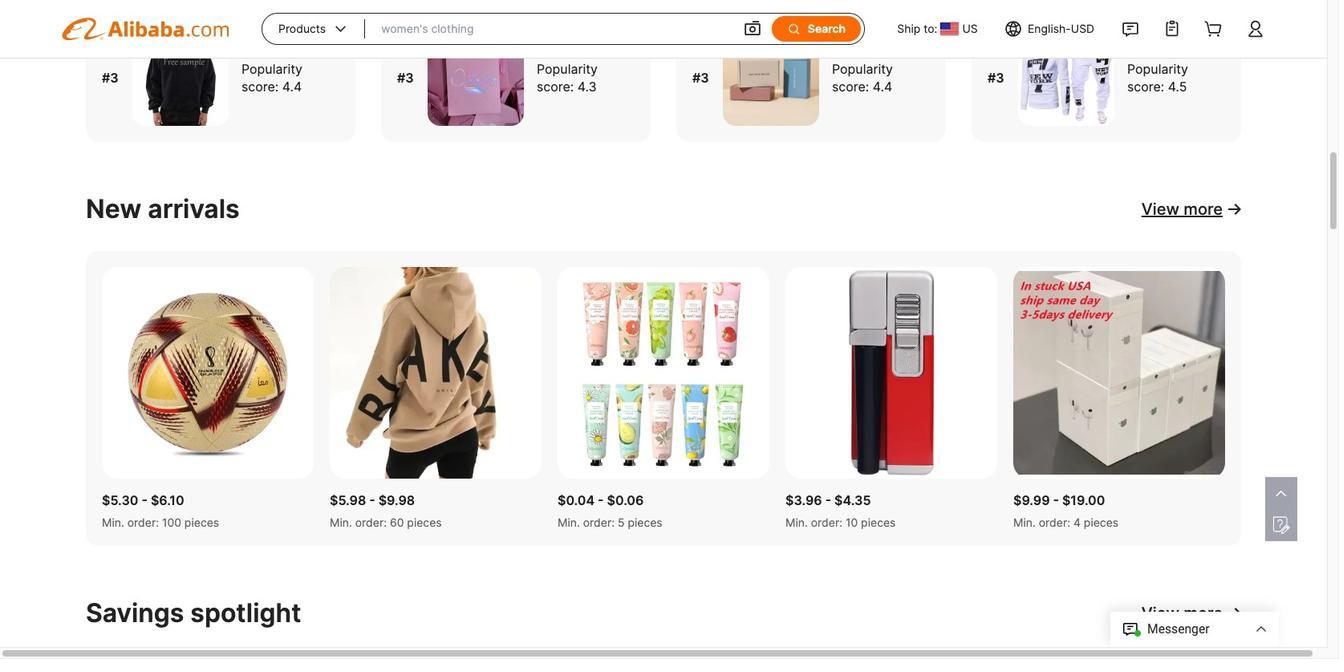 Task type: describe. For each thing, give the bounding box(es) containing it.
order: for $5.98
[[355, 516, 387, 529]]

women's clothing text field
[[381, 14, 727, 43]]

more for arrivals
[[1184, 200, 1223, 219]]

pieces for $4.35
[[861, 516, 896, 529]]

savings
[[86, 598, 184, 629]]

order: for $0.04
[[583, 516, 615, 529]]

$5.30 - $6.10 min. order: 100 pieces
[[102, 493, 219, 529]]

1 popularity score: 4.4 from the left
[[241, 61, 302, 95]]

4
[[1073, 516, 1081, 529]]

view more for arrivals
[[1141, 200, 1223, 219]]

2 4.4 from the left
[[873, 79, 892, 95]]

pieces for $9.98
[[407, 516, 442, 529]]

score: inside popularity score: 4.3
[[537, 79, 574, 95]]

5
[[618, 516, 625, 529]]

4.5
[[1168, 79, 1187, 95]]

$0.06
[[607, 493, 644, 509]]

min. for $9.99 - $19.00
[[1013, 516, 1036, 529]]

$5.98 - $9.98 min. order: 60 pieces
[[330, 493, 442, 529]]

2 #3 from the left
[[397, 70, 414, 86]]

us
[[962, 22, 978, 35]]

spotlight
[[190, 598, 301, 629]]

products
[[278, 22, 326, 35]]

10
[[846, 516, 858, 529]]

3 popularity from the left
[[832, 61, 893, 77]]

arrivals
[[148, 193, 240, 225]]

$4.35
[[834, 493, 871, 509]]

1 score: from the left
[[241, 79, 279, 95]]

to:
[[924, 22, 937, 35]]

usd
[[1071, 22, 1094, 35]]

new
[[86, 193, 142, 225]]

4 popularity from the left
[[1127, 61, 1188, 77]]

order: for $5.30
[[127, 516, 159, 529]]

ship to:
[[897, 22, 937, 35]]

feedback image
[[1272, 516, 1291, 535]]

new arrivals
[[86, 193, 240, 225]]

$3.96
[[785, 493, 822, 509]]

view for spotlight
[[1141, 604, 1179, 623]]

4 #3 from the left
[[988, 70, 1004, 86]]

min. for $5.98 - $9.98
[[330, 516, 352, 529]]

english-
[[1028, 22, 1071, 35]]

- for $0.06
[[598, 493, 604, 509]]

min. for $0.04 - $0.06
[[558, 516, 580, 529]]

$5.98
[[330, 493, 366, 509]]

3 score: from the left
[[832, 79, 869, 95]]

2 popularity score: 4.4 from the left
[[832, 61, 893, 95]]

$9.99
[[1013, 493, 1050, 509]]

view more for spotlight
[[1141, 604, 1223, 623]]

search
[[808, 22, 846, 35]]

- for $9.98
[[369, 493, 375, 509]]

$0.04 - $0.06 min. order: 5 pieces
[[558, 493, 662, 529]]

min. for $5.30 - $6.10
[[102, 516, 124, 529]]



Task type: vqa. For each thing, say whether or not it's contained in the screenshot.
business at the right
no



Task type: locate. For each thing, give the bounding box(es) containing it.
more
[[1184, 200, 1223, 219], [1184, 604, 1223, 623]]

1 vertical spatial more
[[1184, 604, 1223, 623]]


[[332, 21, 349, 37]]

order: inside "$5.30 - $6.10 min. order: 100 pieces"
[[127, 516, 159, 529]]

min. down $5.30
[[102, 516, 124, 529]]

$3.96 - $4.35 min. order: 10 pieces
[[785, 493, 896, 529]]

more for spotlight
[[1184, 604, 1223, 623]]

0 vertical spatial view more
[[1141, 200, 1223, 219]]

$19.00
[[1062, 493, 1105, 509]]

view
[[1141, 200, 1179, 219], [1141, 604, 1179, 623]]

products 
[[278, 21, 349, 37]]

order: left 5
[[583, 516, 615, 529]]

pieces for $6.10
[[184, 516, 219, 529]]

$9.99 - $19.00 min. order: 4 pieces
[[1013, 493, 1119, 529]]

min. inside $9.99 - $19.00 min. order: 4 pieces
[[1013, 516, 1036, 529]]

pieces inside $9.99 - $19.00 min. order: 4 pieces
[[1084, 516, 1119, 529]]

- for $4.35
[[825, 493, 831, 509]]

min. inside "$5.98 - $9.98 min. order: 60 pieces"
[[330, 516, 352, 529]]

popularity down the products
[[241, 61, 302, 77]]

4 - from the left
[[825, 493, 831, 509]]

3 #3 from the left
[[692, 70, 709, 86]]

popularity up '4.5' on the top right
[[1127, 61, 1188, 77]]

min. down $0.04
[[558, 516, 580, 529]]

2 - from the left
[[369, 493, 375, 509]]

3 - from the left
[[598, 493, 604, 509]]

order: for $3.96
[[811, 516, 842, 529]]

1 view from the top
[[1141, 200, 1179, 219]]

1 horizontal spatial 4.4
[[873, 79, 892, 95]]

1 popularity from the left
[[241, 61, 302, 77]]

-
[[142, 493, 148, 509], [369, 493, 375, 509], [598, 493, 604, 509], [825, 493, 831, 509], [1053, 493, 1059, 509]]

popularity score: 4.5
[[1127, 61, 1188, 95]]

- inside "$5.30 - $6.10 min. order: 100 pieces"
[[142, 493, 148, 509]]

1 horizontal spatial popularity score: 4.4
[[832, 61, 893, 95]]

score: inside popularity score: 4.5
[[1127, 79, 1164, 95]]

score: left 4.3
[[537, 79, 574, 95]]

- inside $9.99 - $19.00 min. order: 4 pieces
[[1053, 493, 1059, 509]]

0 horizontal spatial popularity score: 4.4
[[241, 61, 302, 95]]

- for $6.10
[[142, 493, 148, 509]]

 search
[[787, 22, 846, 36]]

2 popularity from the left
[[537, 61, 598, 77]]

2 pieces from the left
[[407, 516, 442, 529]]

0 vertical spatial more
[[1184, 200, 1223, 219]]

2 min. from the left
[[330, 516, 352, 529]]

order: left 10
[[811, 516, 842, 529]]

view more
[[1141, 200, 1223, 219], [1141, 604, 1223, 623]]

- right the $9.99 at the right bottom of page
[[1053, 493, 1059, 509]]

2 more from the top
[[1184, 604, 1223, 623]]

pieces right 10
[[861, 516, 896, 529]]

popularity down search
[[832, 61, 893, 77]]


[[743, 19, 762, 39]]

english-usd
[[1028, 22, 1094, 35]]

order:
[[127, 516, 159, 529], [355, 516, 387, 529], [583, 516, 615, 529], [811, 516, 842, 529], [1039, 516, 1070, 529]]

5 pieces from the left
[[1084, 516, 1119, 529]]

score: down the products
[[241, 79, 279, 95]]

$9.98
[[378, 493, 415, 509]]

1 order: from the left
[[127, 516, 159, 529]]

0 horizontal spatial 4.4
[[282, 79, 302, 95]]

pieces for $0.06
[[628, 516, 662, 529]]

5 min. from the left
[[1013, 516, 1036, 529]]

pieces for $19.00
[[1084, 516, 1119, 529]]


[[787, 22, 801, 36]]

1 4.4 from the left
[[282, 79, 302, 95]]

- left "$6.10"
[[142, 493, 148, 509]]

- inside $3.96 - $4.35 min. order: 10 pieces
[[825, 493, 831, 509]]

1 - from the left
[[142, 493, 148, 509]]

3 min. from the left
[[558, 516, 580, 529]]

1 #3 from the left
[[102, 70, 119, 86]]

order: inside $3.96 - $4.35 min. order: 10 pieces
[[811, 516, 842, 529]]

- left $0.06
[[598, 493, 604, 509]]

pieces inside "$5.98 - $9.98 min. order: 60 pieces"
[[407, 516, 442, 529]]

- right $5.98
[[369, 493, 375, 509]]

#3
[[102, 70, 119, 86], [397, 70, 414, 86], [692, 70, 709, 86], [988, 70, 1004, 86]]

60
[[390, 516, 404, 529]]

- inside "$5.98 - $9.98 min. order: 60 pieces"
[[369, 493, 375, 509]]

order: left 100
[[127, 516, 159, 529]]

order: left 60 on the left of the page
[[355, 516, 387, 529]]

popularity up 4.3
[[537, 61, 598, 77]]

order: for $9.99
[[1039, 516, 1070, 529]]

2 view more from the top
[[1141, 604, 1223, 623]]

100
[[162, 516, 181, 529]]

min. down the $9.99 at the right bottom of page
[[1013, 516, 1036, 529]]

2 score: from the left
[[537, 79, 574, 95]]

order: left 4
[[1039, 516, 1070, 529]]

popularity
[[241, 61, 302, 77], [537, 61, 598, 77], [832, 61, 893, 77], [1127, 61, 1188, 77]]

popularity score: 4.4
[[241, 61, 302, 95], [832, 61, 893, 95]]

min. down $5.98
[[330, 516, 352, 529]]

pieces inside $3.96 - $4.35 min. order: 10 pieces
[[861, 516, 896, 529]]

1 min. from the left
[[102, 516, 124, 529]]

popularity score: 4.3
[[537, 61, 598, 95]]

4 score: from the left
[[1127, 79, 1164, 95]]

order: inside $0.04 - $0.06 min. order: 5 pieces
[[583, 516, 615, 529]]

view for arrivals
[[1141, 200, 1179, 219]]

score: left '4.5' on the top right
[[1127, 79, 1164, 95]]

4.4
[[282, 79, 302, 95], [873, 79, 892, 95]]

$6.10
[[151, 493, 184, 509]]

1 view more from the top
[[1141, 200, 1223, 219]]

$0.04
[[558, 493, 595, 509]]

1 more from the top
[[1184, 200, 1223, 219]]

pieces inside "$5.30 - $6.10 min. order: 100 pieces"
[[184, 516, 219, 529]]

score:
[[241, 79, 279, 95], [537, 79, 574, 95], [832, 79, 869, 95], [1127, 79, 1164, 95]]

pieces right 4
[[1084, 516, 1119, 529]]

min. inside $0.04 - $0.06 min. order: 5 pieces
[[558, 516, 580, 529]]

1 pieces from the left
[[184, 516, 219, 529]]

pieces right 60 on the left of the page
[[407, 516, 442, 529]]

4 pieces from the left
[[861, 516, 896, 529]]

order: inside $9.99 - $19.00 min. order: 4 pieces
[[1039, 516, 1070, 529]]

score: down search
[[832, 79, 869, 95]]

order: inside "$5.98 - $9.98 min. order: 60 pieces"
[[355, 516, 387, 529]]

- left $4.35
[[825, 493, 831, 509]]

5 - from the left
[[1053, 493, 1059, 509]]

min. inside $3.96 - $4.35 min. order: 10 pieces
[[785, 516, 808, 529]]

pieces right 5
[[628, 516, 662, 529]]

pieces right 100
[[184, 516, 219, 529]]

4 min. from the left
[[785, 516, 808, 529]]

- for $19.00
[[1053, 493, 1059, 509]]

- inside $0.04 - $0.06 min. order: 5 pieces
[[598, 493, 604, 509]]

1 vertical spatial view more
[[1141, 604, 1223, 623]]

0 vertical spatial view
[[1141, 200, 1179, 219]]

2 view from the top
[[1141, 604, 1179, 623]]

pieces
[[184, 516, 219, 529], [407, 516, 442, 529], [628, 516, 662, 529], [861, 516, 896, 529], [1084, 516, 1119, 529]]

min. for $3.96 - $4.35
[[785, 516, 808, 529]]

3 order: from the left
[[583, 516, 615, 529]]

min. inside "$5.30 - $6.10 min. order: 100 pieces"
[[102, 516, 124, 529]]

savings spotlight
[[86, 598, 301, 629]]

min.
[[102, 516, 124, 529], [330, 516, 352, 529], [558, 516, 580, 529], [785, 516, 808, 529], [1013, 516, 1036, 529]]

2 order: from the left
[[355, 516, 387, 529]]

1 vertical spatial view
[[1141, 604, 1179, 623]]

ship
[[897, 22, 921, 35]]

popularity score: 4.4 down search
[[832, 61, 893, 95]]

$5.30
[[102, 493, 138, 509]]

pieces inside $0.04 - $0.06 min. order: 5 pieces
[[628, 516, 662, 529]]

4 order: from the left
[[811, 516, 842, 529]]

4.3
[[577, 79, 597, 95]]

min. down "$3.96"
[[785, 516, 808, 529]]

3 pieces from the left
[[628, 516, 662, 529]]

popularity score: 4.4 down the products
[[241, 61, 302, 95]]

5 order: from the left
[[1039, 516, 1070, 529]]



